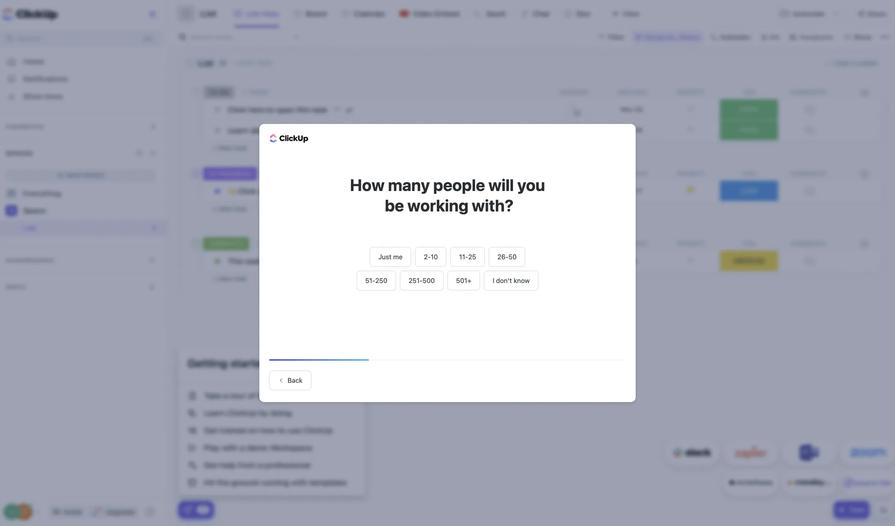 Task type: locate. For each thing, give the bounding box(es) containing it.
just me button
[[370, 247, 412, 267]]

be
[[385, 196, 404, 215]]

251-500
[[409, 277, 435, 285]]

2-10 button
[[416, 247, 447, 267]]

just me
[[379, 253, 403, 261]]

11-25 button
[[451, 247, 485, 267]]

501+ button
[[448, 271, 480, 291]]

back
[[288, 377, 303, 385]]

11-25
[[460, 253, 477, 261]]

51-250 button
[[357, 271, 396, 291]]

i don't know button
[[485, 271, 539, 291]]

51-
[[366, 277, 376, 285]]

don't
[[497, 277, 512, 285]]

500
[[423, 277, 435, 285]]

50
[[509, 253, 517, 261]]

how many people will you be working with?
[[350, 175, 546, 215]]

back button
[[269, 371, 311, 391]]

26-
[[498, 253, 509, 261]]

i don't know
[[493, 277, 530, 285]]

how
[[350, 175, 385, 195]]

will
[[489, 175, 514, 195]]

working
[[408, 196, 469, 215]]



Task type: vqa. For each thing, say whether or not it's contained in the screenshot.
Search...
no



Task type: describe. For each thing, give the bounding box(es) containing it.
know
[[514, 277, 530, 285]]

25
[[469, 253, 477, 261]]

250
[[376, 277, 388, 285]]

10
[[431, 253, 438, 261]]

51-250
[[366, 277, 388, 285]]

with?
[[472, 196, 514, 215]]

501+
[[457, 277, 472, 285]]

26-50
[[498, 253, 517, 261]]

11-
[[460, 253, 469, 261]]

many
[[388, 175, 430, 195]]

me
[[394, 253, 403, 261]]

2-
[[424, 253, 431, 261]]

251-
[[409, 277, 423, 285]]

people
[[434, 175, 486, 195]]

just
[[379, 253, 392, 261]]

you
[[518, 175, 546, 195]]

clickup logo image
[[270, 134, 309, 143]]

26-50 button
[[489, 247, 526, 267]]

2-10
[[424, 253, 438, 261]]

251-500 button
[[400, 271, 444, 291]]

i
[[493, 277, 495, 285]]



